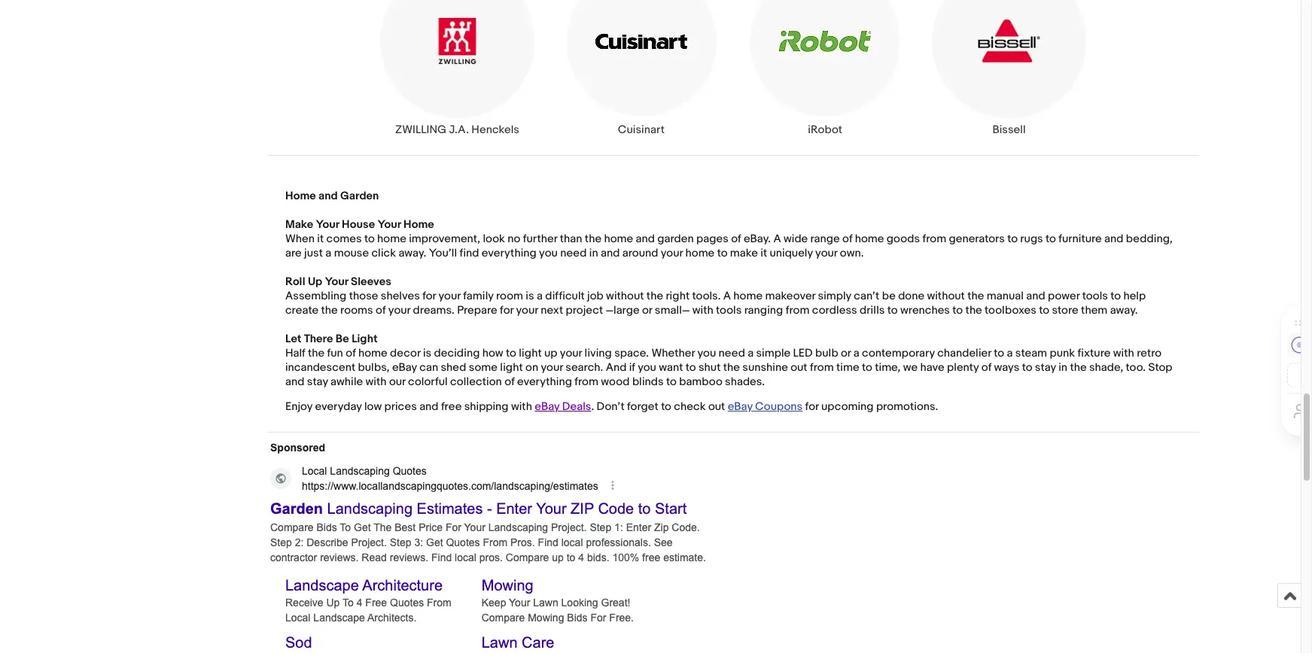 Task type: locate. For each thing, give the bounding box(es) containing it.
home right than
[[604, 232, 633, 246]]

your right on
[[541, 361, 563, 375]]

from right ranging on the top right of page
[[786, 304, 810, 318]]

with right right
[[692, 304, 713, 318]]

1 vertical spatial a
[[723, 289, 731, 304]]

out right check
[[708, 400, 725, 414]]

and
[[606, 361, 627, 375]]

home left decor
[[358, 347, 387, 361]]

to right time
[[862, 361, 872, 375]]

you left than
[[539, 246, 558, 261]]

in inside make your house your home when it comes to home improvement, look no further than the home and garden pages of ebay. a wide range of home goods from generators to rugs to furniture and bedding, are just a mouse click away. you'll find everything you need in and around your home to make it uniquely your own.
[[589, 246, 598, 261]]

a right "tools."
[[723, 289, 731, 304]]

away. right the click
[[399, 246, 426, 261]]

to right comes
[[364, 232, 375, 246]]

enjoy
[[285, 400, 312, 414]]

or right —large
[[642, 304, 652, 318]]

the inside make your house your home when it comes to home improvement, look no further than the home and garden pages of ebay. a wide range of home goods from generators to rugs to furniture and bedding, are just a mouse click away. you'll find everything you need in and around your home to make it uniquely your own.
[[585, 232, 602, 246]]

contemporary
[[862, 347, 935, 361]]

1 horizontal spatial for
[[500, 304, 514, 318]]

1 horizontal spatial in
[[1059, 361, 1067, 375]]

you'll
[[429, 246, 457, 261]]

let there be light half the fun of home decor is deciding how to light up your living space. whether you need a simple led bulb or a contemporary chandelier to a steam punk fixture with retro incandescent bulbs, ebay can shed some light on your search. and if you want to shut the sunshine out from time to time, we have plenty of ways to stay in the shade, too. stop and stay awhile with our colorful collection of everything from wood blinds to bamboo shades.
[[285, 332, 1172, 390]]

home up you'll
[[403, 218, 434, 232]]

a left wide
[[773, 232, 781, 246]]

ebay left can
[[392, 361, 417, 375]]

you right if on the bottom
[[638, 361, 656, 375]]

house
[[342, 218, 375, 232]]

shed
[[441, 361, 466, 375]]

project
[[566, 304, 603, 318]]

the
[[585, 232, 602, 246], [646, 289, 663, 304], [967, 289, 984, 304], [321, 304, 338, 318], [965, 304, 982, 318], [308, 347, 325, 361], [723, 361, 740, 375], [1070, 361, 1087, 375]]

1 vertical spatial is
[[423, 347, 431, 361]]

0 vertical spatial everything
[[482, 246, 537, 261]]

0 vertical spatial in
[[589, 246, 598, 261]]

0 horizontal spatial a
[[723, 289, 731, 304]]

1 horizontal spatial a
[[773, 232, 781, 246]]

from inside make your house your home when it comes to home improvement, look no further than the home and garden pages of ebay. a wide range of home goods from generators to rugs to furniture and bedding, are just a mouse click away. you'll find everything you need in and around your home to make it uniquely your own.
[[922, 232, 946, 246]]

0 horizontal spatial need
[[560, 246, 587, 261]]

from inside roll up your sleeves assembling those shelves for your family room is a difficult job without the right tools. a home makeover simply can't be done without the manual and power tools to help create the rooms of your dreams. prepare for your next project —large or small— with tools ranging from cordless drills to wrenches to the toolboxes to store them away.
[[786, 304, 810, 318]]

search.
[[566, 361, 603, 375]]

1 vertical spatial or
[[841, 347, 851, 361]]

mouse
[[334, 246, 369, 261]]

1 horizontal spatial you
[[638, 361, 656, 375]]

ebay down shades. on the right bottom
[[728, 400, 753, 414]]

to
[[364, 232, 375, 246], [1007, 232, 1018, 246], [1046, 232, 1056, 246], [717, 246, 728, 261], [1111, 289, 1121, 304], [887, 304, 898, 318], [953, 304, 963, 318], [1039, 304, 1049, 318], [506, 347, 516, 361], [994, 347, 1004, 361], [686, 361, 696, 375], [862, 361, 872, 375], [1022, 361, 1032, 375], [666, 375, 677, 390], [661, 400, 671, 414]]

ebay left deals
[[535, 400, 560, 414]]

bulbs,
[[358, 361, 390, 375]]

0 horizontal spatial ebay
[[392, 361, 417, 375]]

awhile
[[331, 375, 363, 390]]

0 vertical spatial away.
[[399, 246, 426, 261]]

pages
[[696, 232, 729, 246]]

your left own.
[[815, 246, 837, 261]]

a right 'bulb'
[[853, 347, 859, 361]]

0 horizontal spatial stay
[[307, 375, 328, 390]]

a inside make your house your home when it comes to home improvement, look no further than the home and garden pages of ebay. a wide range of home goods from generators to rugs to furniture and bedding, are just a mouse click away. you'll find everything you need in and around your home to make it uniquely your own.
[[325, 246, 331, 261]]

0 vertical spatial home
[[285, 189, 316, 204]]

rooms
[[340, 304, 373, 318]]

roll
[[285, 275, 305, 289]]

1 horizontal spatial or
[[841, 347, 851, 361]]

everything
[[482, 246, 537, 261], [517, 375, 572, 390]]

you inside make your house your home when it comes to home improvement, look no further than the home and garden pages of ebay. a wide range of home goods from generators to rugs to furniture and bedding, are just a mouse click away. you'll find everything you need in and around your home to make it uniquely your own.
[[539, 246, 558, 261]]

tools right power
[[1082, 289, 1108, 304]]

home up make
[[285, 189, 316, 204]]

don't
[[597, 400, 625, 414]]

half
[[285, 347, 305, 361]]

your
[[661, 246, 683, 261], [815, 246, 837, 261], [439, 289, 461, 304], [388, 304, 410, 318], [516, 304, 538, 318], [560, 347, 582, 361], [541, 361, 563, 375]]

of right range
[[842, 232, 852, 246]]

them
[[1081, 304, 1108, 318]]

cuisinart
[[618, 123, 665, 137]]

than
[[560, 232, 582, 246]]

deals
[[562, 400, 591, 414]]

0 horizontal spatial without
[[606, 289, 644, 304]]

everything down up
[[517, 375, 572, 390]]

drills
[[860, 304, 885, 318]]

need inside let there be light half the fun of home decor is deciding how to light up your living space. whether you need a simple led bulb or a contemporary chandelier to a steam punk fixture with retro incandescent bulbs, ebay can shed some light on your search. and if you want to shut the sunshine out from time to time, we have plenty of ways to stay in the shade, too. stop and stay awhile with our colorful collection of everything from wood blinds to bamboo shades.
[[719, 347, 745, 361]]

you
[[539, 246, 558, 261], [697, 347, 716, 361], [638, 361, 656, 375]]

you up bamboo
[[697, 347, 716, 361]]

0 vertical spatial a
[[773, 232, 781, 246]]

a right just
[[325, 246, 331, 261]]

living
[[585, 347, 612, 361]]

of inside roll up your sleeves assembling those shelves for your family room is a difficult job without the right tools. a home makeover simply can't be done without the manual and power tools to help create the rooms of your dreams. prepare for your next project —large or small— with tools ranging from cordless drills to wrenches to the toolboxes to store them away.
[[376, 304, 386, 318]]

fun
[[327, 347, 343, 361]]

1 horizontal spatial out
[[791, 361, 807, 375]]

home up "tools."
[[685, 246, 715, 261]]

to right rugs
[[1046, 232, 1056, 246]]

0 horizontal spatial in
[[589, 246, 598, 261]]

it right when
[[317, 232, 324, 246]]

for right "coupons"
[[805, 400, 819, 414]]

0 horizontal spatial you
[[539, 246, 558, 261]]

0 horizontal spatial away.
[[399, 246, 426, 261]]

everything right find
[[482, 246, 537, 261]]

a left simple
[[748, 347, 754, 361]]

home left goods
[[855, 232, 884, 246]]

look
[[483, 232, 505, 246]]

ebay coupons link
[[728, 400, 803, 414]]

power
[[1048, 289, 1080, 304]]

to right 'how'
[[506, 347, 516, 361]]

to right the ways
[[1022, 361, 1032, 375]]

makeover
[[765, 289, 815, 304]]

ebay inside let there be light half the fun of home decor is deciding how to light up your living space. whether you need a simple led bulb or a contemporary chandelier to a steam punk fixture with retro incandescent bulbs, ebay can shed some light on your search. and if you want to shut the sunshine out from time to time, we have plenty of ways to stay in the shade, too. stop and stay awhile with our colorful collection of everything from wood blinds to bamboo shades.
[[392, 361, 417, 375]]

0 horizontal spatial it
[[317, 232, 324, 246]]

1 vertical spatial everything
[[517, 375, 572, 390]]

cuisinart link
[[549, 0, 733, 137]]

find
[[460, 246, 479, 261]]

1 horizontal spatial stay
[[1035, 361, 1056, 375]]

away.
[[399, 246, 426, 261], [1110, 304, 1138, 318]]

to right wrenches
[[953, 304, 963, 318]]

small—
[[655, 304, 690, 318]]

up
[[544, 347, 557, 361]]

1 vertical spatial need
[[719, 347, 745, 361]]

shelves
[[381, 289, 420, 304]]

need inside make your house your home when it comes to home improvement, look no further than the home and garden pages of ebay. a wide range of home goods from generators to rugs to furniture and bedding, are just a mouse click away. you'll find everything you need in and around your home to make it uniquely your own.
[[560, 246, 587, 261]]

wrenches
[[900, 304, 950, 318]]

is right decor
[[423, 347, 431, 361]]

0 vertical spatial out
[[791, 361, 807, 375]]

to left "store"
[[1039, 304, 1049, 318]]

without right job
[[606, 289, 644, 304]]

it right make
[[761, 246, 767, 261]]

from right goods
[[922, 232, 946, 246]]

for right the shelves
[[422, 289, 436, 304]]

in right than
[[589, 246, 598, 261]]

there
[[304, 332, 333, 347]]

1 vertical spatial home
[[403, 218, 434, 232]]

a inside roll up your sleeves assembling those shelves for your family room is a difficult job without the right tools. a home makeover simply can't be done without the manual and power tools to help create the rooms of your dreams. prepare for your next project —large or small— with tools ranging from cordless drills to wrenches to the toolboxes to store them away.
[[723, 289, 731, 304]]

your left family
[[439, 289, 461, 304]]

home
[[285, 189, 316, 204], [403, 218, 434, 232]]

led
[[793, 347, 813, 361]]

1 horizontal spatial without
[[927, 289, 965, 304]]

with right shipping
[[511, 400, 532, 414]]

let
[[285, 332, 301, 347]]

with left retro
[[1113, 347, 1134, 361]]

in left fixture
[[1059, 361, 1067, 375]]

away. right them
[[1110, 304, 1138, 318]]

without right done
[[927, 289, 965, 304]]

forget
[[627, 400, 659, 414]]

0 horizontal spatial for
[[422, 289, 436, 304]]

tools
[[1082, 289, 1108, 304], [716, 304, 742, 318]]

0 vertical spatial or
[[642, 304, 652, 318]]

tools left ranging on the top right of page
[[716, 304, 742, 318]]

0 vertical spatial is
[[526, 289, 534, 304]]

with left "our"
[[365, 375, 387, 390]]

can't
[[854, 289, 879, 304]]

1 horizontal spatial is
[[526, 289, 534, 304]]

too.
[[1126, 361, 1146, 375]]

zwilling j.a. henckels
[[395, 123, 519, 137]]

stay left awhile
[[307, 375, 328, 390]]

be
[[336, 332, 349, 347]]

is right room
[[526, 289, 534, 304]]

for right prepare
[[500, 304, 514, 318]]

your left the dreams.
[[388, 304, 410, 318]]

0 horizontal spatial or
[[642, 304, 652, 318]]

if
[[629, 361, 635, 375]]

a left difficult
[[537, 289, 543, 304]]

without
[[606, 289, 644, 304], [927, 289, 965, 304]]

a
[[325, 246, 331, 261], [537, 289, 543, 304], [748, 347, 754, 361], [853, 347, 859, 361], [1007, 347, 1013, 361]]

your right up
[[560, 347, 582, 361]]

1 vertical spatial away.
[[1110, 304, 1138, 318]]

of
[[731, 232, 741, 246], [842, 232, 852, 246], [376, 304, 386, 318], [346, 347, 356, 361], [981, 361, 991, 375], [504, 375, 515, 390]]

everything inside make your house your home when it comes to home improvement, look no further than the home and garden pages of ebay. a wide range of home goods from generators to rugs to furniture and bedding, are just a mouse click away. you'll find everything you need in and around your home to make it uniquely your own.
[[482, 246, 537, 261]]

with
[[692, 304, 713, 318], [1113, 347, 1134, 361], [365, 375, 387, 390], [511, 400, 532, 414]]

out left 'bulb'
[[791, 361, 807, 375]]

or inside let there be light half the fun of home decor is deciding how to light up your living space. whether you need a simple led bulb or a contemporary chandelier to a steam punk fixture with retro incandescent bulbs, ebay can shed some light on your search. and if you want to shut the sunshine out from time to time, we have plenty of ways to stay in the shade, too. stop and stay awhile with our colorful collection of everything from wood blinds to bamboo shades.
[[841, 347, 851, 361]]

with inside roll up your sleeves assembling those shelves for your family room is a difficult job without the right tools. a home makeover simply can't be done without the manual and power tools to help create the rooms of your dreams. prepare for your next project —large or small— with tools ranging from cordless drills to wrenches to the toolboxes to store them away.
[[692, 304, 713, 318]]

need right further
[[560, 246, 587, 261]]

need up shades. on the right bottom
[[719, 347, 745, 361]]

colorful
[[408, 375, 448, 390]]

simple
[[756, 347, 791, 361]]

home right "tools."
[[733, 289, 763, 304]]

stay right the ways
[[1035, 361, 1056, 375]]

your right around
[[661, 246, 683, 261]]

rugs
[[1020, 232, 1043, 246]]

done
[[898, 289, 924, 304]]

1 horizontal spatial need
[[719, 347, 745, 361]]

1 vertical spatial in
[[1059, 361, 1067, 375]]

or right 'bulb'
[[841, 347, 851, 361]]

out inside let there be light half the fun of home decor is deciding how to light up your living space. whether you need a simple led bulb or a contemporary chandelier to a steam punk fixture with retro incandescent bulbs, ebay can shed some light on your search. and if you want to shut the sunshine out from time to time, we have plenty of ways to stay in the shade, too. stop and stay awhile with our colorful collection of everything from wood blinds to bamboo shades.
[[791, 361, 807, 375]]

make
[[730, 246, 758, 261]]

blinds
[[632, 375, 664, 390]]

store
[[1052, 304, 1079, 318]]

make
[[285, 218, 313, 232]]

make your house your home when it comes to home improvement, look no further than the home and garden pages of ebay. a wide range of home goods from generators to rugs to furniture and bedding, are just a mouse click away. you'll find everything you need in and around your home to make it uniquely your own.
[[285, 218, 1173, 261]]

of right rooms
[[376, 304, 386, 318]]

your right up
[[325, 275, 348, 289]]

home
[[377, 232, 406, 246], [604, 232, 633, 246], [855, 232, 884, 246], [685, 246, 715, 261], [733, 289, 763, 304], [358, 347, 387, 361]]

0 horizontal spatial is
[[423, 347, 431, 361]]

a inside roll up your sleeves assembling those shelves for your family room is a difficult job without the right tools. a home makeover simply can't be done without the manual and power tools to help create the rooms of your dreams. prepare for your next project —large or small— with tools ranging from cordless drills to wrenches to the toolboxes to store them away.
[[537, 289, 543, 304]]

1 horizontal spatial away.
[[1110, 304, 1138, 318]]

0 vertical spatial need
[[560, 246, 587, 261]]

light left on
[[500, 361, 523, 375]]

shipping
[[464, 400, 509, 414]]

improvement,
[[409, 232, 480, 246]]

0 horizontal spatial out
[[708, 400, 725, 414]]

home right house
[[377, 232, 406, 246]]

garden
[[657, 232, 694, 246]]

1 horizontal spatial home
[[403, 218, 434, 232]]

out
[[791, 361, 807, 375], [708, 400, 725, 414]]

2 horizontal spatial for
[[805, 400, 819, 414]]

to left shut
[[686, 361, 696, 375]]



Task type: describe. For each thing, give the bounding box(es) containing it.
low
[[364, 400, 382, 414]]

prepare
[[457, 304, 497, 318]]

promotions.
[[876, 400, 938, 414]]

1 horizontal spatial ebay
[[535, 400, 560, 414]]

cordless
[[812, 304, 857, 318]]

a inside make your house your home when it comes to home improvement, look no further than the home and garden pages of ebay. a wide range of home goods from generators to rugs to furniture and bedding, are just a mouse click away. you'll find everything you need in and around your home to make it uniquely your own.
[[773, 232, 781, 246]]

retro
[[1137, 347, 1162, 361]]

is inside roll up your sleeves assembling those shelves for your family room is a difficult job without the right tools. a home makeover simply can't be done without the manual and power tools to help create the rooms of your dreams. prepare for your next project —large or small— with tools ranging from cordless drills to wrenches to the toolboxes to store them away.
[[526, 289, 534, 304]]

to left rugs
[[1007, 232, 1018, 246]]

upcoming
[[821, 400, 874, 414]]

to left make
[[717, 246, 728, 261]]

shades.
[[725, 375, 765, 390]]

some
[[469, 361, 498, 375]]

of left the ways
[[981, 361, 991, 375]]

home inside make your house your home when it comes to home improvement, look no further than the home and garden pages of ebay. a wide range of home goods from generators to rugs to furniture and bedding, are just a mouse click away. you'll find everything you need in and around your home to make it uniquely your own.
[[403, 218, 434, 232]]

punk
[[1050, 347, 1075, 361]]

right
[[666, 289, 690, 304]]

0 horizontal spatial home
[[285, 189, 316, 204]]

garden
[[340, 189, 379, 204]]

coupons
[[755, 400, 803, 414]]

home inside roll up your sleeves assembling those shelves for your family room is a difficult job without the right tools. a home makeover simply can't be done without the manual and power tools to help create the rooms of your dreams. prepare for your next project —large or small— with tools ranging from cordless drills to wrenches to the toolboxes to store them away.
[[733, 289, 763, 304]]

no
[[508, 232, 520, 246]]

time,
[[875, 361, 901, 375]]

of left on
[[504, 375, 515, 390]]

everything inside let there be light half the fun of home decor is deciding how to light up your living space. whether you need a simple led bulb or a contemporary chandelier to a steam punk fixture with retro incandescent bulbs, ebay can shed some light on your search. and if you want to shut the sunshine out from time to time, we have plenty of ways to stay in the shade, too. stop and stay awhile with our colorful collection of everything from wood blinds to bamboo shades.
[[517, 375, 572, 390]]

ebay deals link
[[535, 400, 591, 414]]

home inside let there be light half the fun of home decor is deciding how to light up your living space. whether you need a simple led bulb or a contemporary chandelier to a steam punk fixture with retro incandescent bulbs, ebay can shed some light on your search. and if you want to shut the sunshine out from time to time, we have plenty of ways to stay in the shade, too. stop and stay awhile with our colorful collection of everything from wood blinds to bamboo shades.
[[358, 347, 387, 361]]

whether
[[651, 347, 695, 361]]

room
[[496, 289, 523, 304]]

shade,
[[1089, 361, 1123, 375]]

wide
[[784, 232, 808, 246]]

dreams.
[[413, 304, 455, 318]]

difficult
[[545, 289, 585, 304]]

stop
[[1148, 361, 1172, 375]]

zwilling j.a. henckels link
[[365, 0, 549, 137]]

simply
[[818, 289, 851, 304]]

range
[[810, 232, 840, 246]]

away. inside roll up your sleeves assembling those shelves for your family room is a difficult job without the right tools. a home makeover simply can't be done without the manual and power tools to help create the rooms of your dreams. prepare for your next project —large or small— with tools ranging from cordless drills to wrenches to the toolboxes to store them away.
[[1110, 304, 1138, 318]]

generators
[[949, 232, 1005, 246]]

incandescent
[[285, 361, 355, 375]]

henckels
[[471, 123, 519, 137]]

home and garden
[[285, 189, 379, 204]]

to right forget
[[661, 400, 671, 414]]

of right the 'fun'
[[346, 347, 356, 361]]

1 without from the left
[[606, 289, 644, 304]]

goods
[[887, 232, 920, 246]]

your right make
[[316, 218, 339, 232]]

job
[[587, 289, 604, 304]]

decor
[[390, 347, 420, 361]]

how
[[482, 347, 503, 361]]

bulb
[[815, 347, 838, 361]]

light left up
[[519, 347, 542, 361]]

irobot link
[[733, 0, 917, 137]]

2 without from the left
[[927, 289, 965, 304]]

assembling
[[285, 289, 347, 304]]

0 horizontal spatial tools
[[716, 304, 742, 318]]

uniquely
[[770, 246, 813, 261]]

light
[[352, 332, 378, 347]]

sunshine
[[742, 361, 788, 375]]

be
[[882, 289, 896, 304]]

own.
[[840, 246, 864, 261]]

bamboo
[[679, 375, 722, 390]]

our
[[389, 375, 406, 390]]

is inside let there be light half the fun of home decor is deciding how to light up your living space. whether you need a simple led bulb or a contemporary chandelier to a steam punk fixture with retro incandescent bulbs, ebay can shed some light on your search. and if you want to shut the sunshine out from time to time, we have plenty of ways to stay in the shade, too. stop and stay awhile with our colorful collection of everything from wood blinds to bamboo shades.
[[423, 347, 431, 361]]

everyday
[[315, 400, 362, 414]]

collection
[[450, 375, 502, 390]]

family
[[463, 289, 493, 304]]

or inside roll up your sleeves assembling those shelves for your family room is a difficult job without the right tools. a home makeover simply can't be done without the manual and power tools to help create the rooms of your dreams. prepare for your next project —large or small— with tools ranging from cordless drills to wrenches to the toolboxes to store them away.
[[642, 304, 652, 318]]

when
[[285, 232, 315, 246]]

fixture
[[1078, 347, 1111, 361]]

free
[[441, 400, 462, 414]]

and inside let there be light half the fun of home decor is deciding how to light up your living space. whether you need a simple led bulb or a contemporary chandelier to a steam punk fixture with retro incandescent bulbs, ebay can shed some light on your search. and if you want to shut the sunshine out from time to time, we have plenty of ways to stay in the shade, too. stop and stay awhile with our colorful collection of everything from wood blinds to bamboo shades.
[[285, 375, 304, 390]]

away. inside make your house your home when it comes to home improvement, look no further than the home and garden pages of ebay. a wide range of home goods from generators to rugs to furniture and bedding, are just a mouse click away. you'll find everything you need in and around your home to make it uniquely your own.
[[399, 246, 426, 261]]

from up '.'
[[575, 375, 598, 390]]

from left time
[[810, 361, 834, 375]]

2 horizontal spatial ebay
[[728, 400, 753, 414]]

tools.
[[692, 289, 721, 304]]

to left the 'steam'
[[994, 347, 1004, 361]]

.
[[591, 400, 594, 414]]

ranging
[[744, 304, 783, 318]]

of left ebay.
[[731, 232, 741, 246]]

just
[[304, 246, 323, 261]]

enjoy everyday low prices and free shipping with ebay deals . don't forget to check out ebay coupons for upcoming promotions.
[[285, 400, 938, 414]]

and inside roll up your sleeves assembling those shelves for your family room is a difficult job without the right tools. a home makeover simply can't be done without the manual and power tools to help create the rooms of your dreams. prepare for your next project —large or small— with tools ranging from cordless drills to wrenches to the toolboxes to store them away.
[[1026, 289, 1045, 304]]

1 horizontal spatial tools
[[1082, 289, 1108, 304]]

1 horizontal spatial it
[[761, 246, 767, 261]]

your inside roll up your sleeves assembling those shelves for your family room is a difficult job without the right tools. a home makeover simply can't be done without the manual and power tools to help create the rooms of your dreams. prepare for your next project —large or small— with tools ranging from cordless drills to wrenches to the toolboxes to store them away.
[[325, 275, 348, 289]]

up
[[308, 275, 322, 289]]

shut
[[699, 361, 721, 375]]

check
[[674, 400, 706, 414]]

time
[[836, 361, 859, 375]]

a left the 'steam'
[[1007, 347, 1013, 361]]

on
[[525, 361, 538, 375]]

to right blinds
[[666, 375, 677, 390]]

to left help
[[1111, 289, 1121, 304]]

are
[[285, 246, 302, 261]]

in inside let there be light half the fun of home decor is deciding how to light up your living space. whether you need a simple led bulb or a contemporary chandelier to a steam punk fixture with retro incandescent bulbs, ebay can shed some light on your search. and if you want to shut the sunshine out from time to time, we have plenty of ways to stay in the shade, too. stop and stay awhile with our colorful collection of everything from wood blinds to bamboo shades.
[[1059, 361, 1067, 375]]

1 vertical spatial out
[[708, 400, 725, 414]]

toolboxes
[[985, 304, 1036, 318]]

click
[[371, 246, 396, 261]]

deciding
[[434, 347, 480, 361]]

prices
[[384, 400, 417, 414]]

around
[[622, 246, 658, 261]]

2 horizontal spatial you
[[697, 347, 716, 361]]

bissell link
[[917, 0, 1101, 137]]

to right 'drills'
[[887, 304, 898, 318]]

roll up your sleeves assembling those shelves for your family room is a difficult job without the right tools. a home makeover simply can't be done without the manual and power tools to help create the rooms of your dreams. prepare for your next project —large or small— with tools ranging from cordless drills to wrenches to the toolboxes to store them away.
[[285, 275, 1146, 318]]

wood
[[601, 375, 630, 390]]

sleeves
[[351, 275, 391, 289]]

your left next
[[516, 304, 538, 318]]

your up the click
[[378, 218, 401, 232]]



Task type: vqa. For each thing, say whether or not it's contained in the screenshot.
the bottommost Item
no



